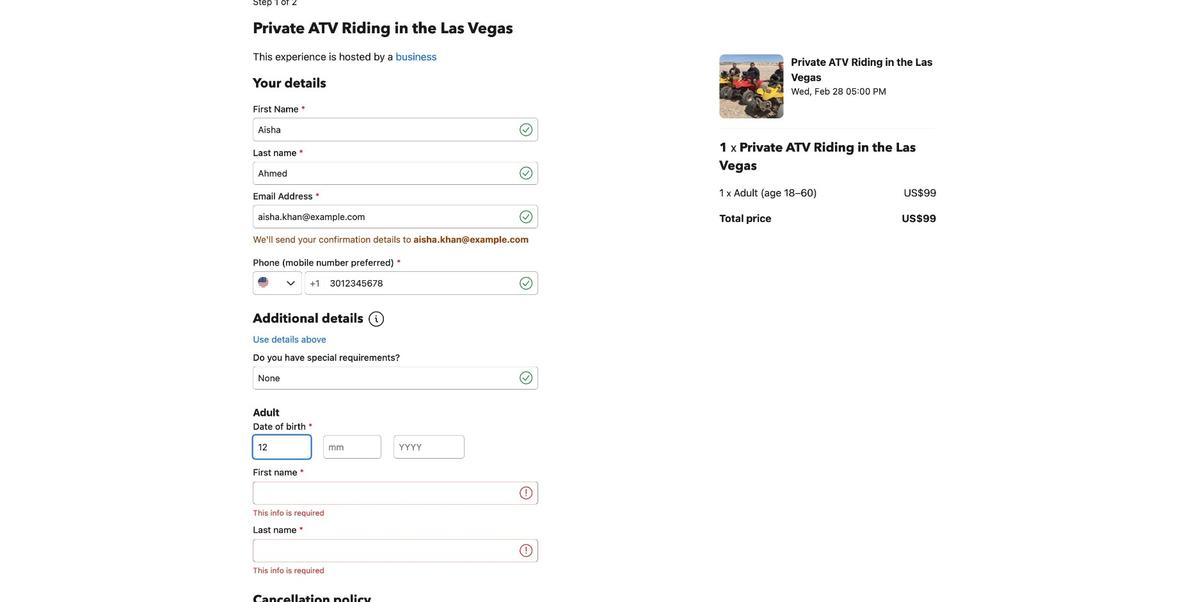 Task type: locate. For each thing, give the bounding box(es) containing it.
0 vertical spatial alert
[[253, 507, 538, 519]]

1 vertical spatial alert
[[253, 565, 538, 576]]

None email field
[[253, 205, 517, 228]]

alert
[[253, 507, 538, 519], [253, 565, 538, 576]]

dd field
[[253, 436, 311, 459]]

YYYY field
[[394, 436, 464, 459]]

None field
[[253, 118, 517, 141], [253, 162, 517, 185], [253, 367, 517, 390], [253, 482, 517, 505], [253, 539, 517, 562], [253, 118, 517, 141], [253, 162, 517, 185], [253, 367, 517, 390], [253, 482, 517, 505], [253, 539, 517, 562]]

mm field
[[323, 436, 381, 459]]



Task type: vqa. For each thing, say whether or not it's contained in the screenshot.
bottommost 'Mountain'
no



Task type: describe. For each thing, give the bounding box(es) containing it.
2 alert from the top
[[253, 565, 538, 576]]

1 alert from the top
[[253, 507, 538, 519]]

Phone (mobile number preferred) telephone field
[[325, 272, 517, 295]]



